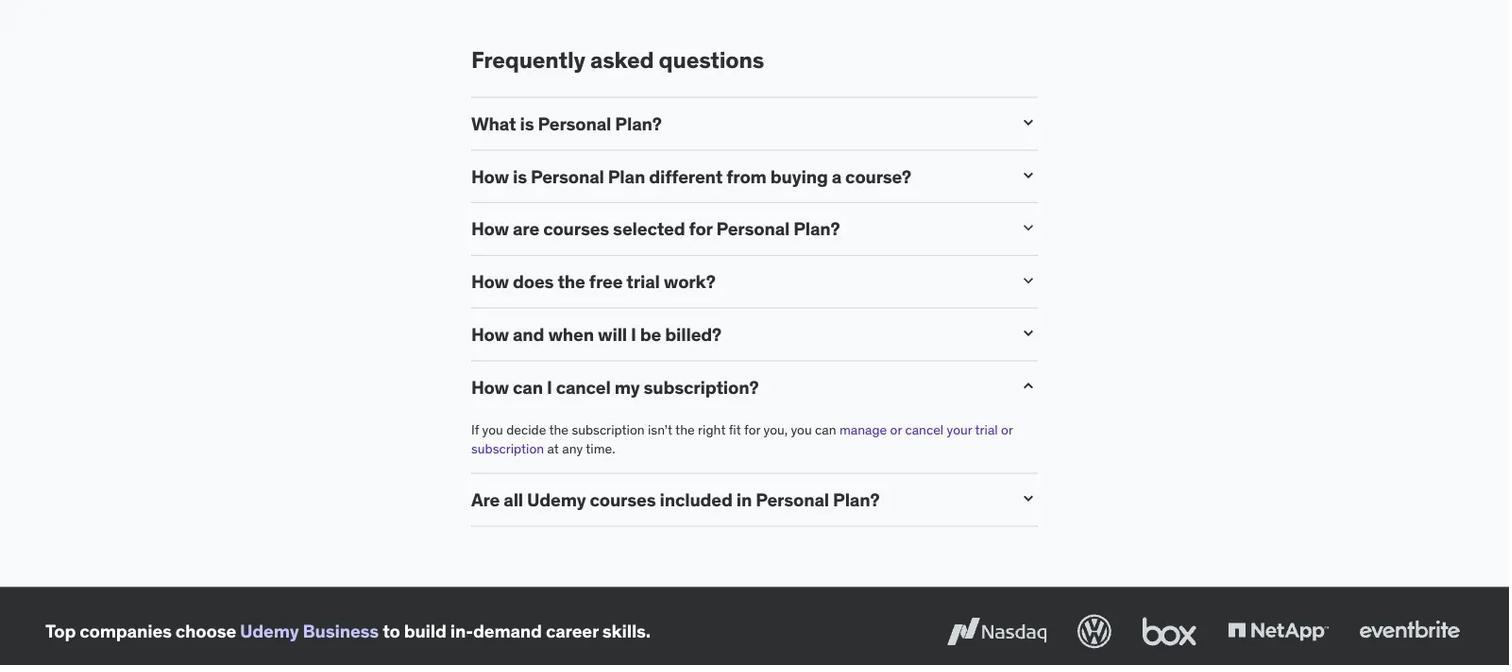Task type: vqa. For each thing, say whether or not it's contained in the screenshot.
2nd 7 lectures • 20min from the top of the page
no



Task type: describe. For each thing, give the bounding box(es) containing it.
a
[[832, 165, 842, 187]]

how for how does the free trial work?
[[472, 270, 509, 293]]

manage
[[840, 421, 887, 438]]

small image for personal
[[1020, 218, 1038, 237]]

how for how and when will i be billed?
[[472, 323, 509, 346]]

how are courses selected for personal plan? button
[[472, 217, 1004, 240]]

asked
[[591, 46, 654, 74]]

what is personal plan?
[[472, 112, 662, 135]]

eventbrite image
[[1356, 611, 1465, 652]]

personal right in
[[756, 488, 830, 511]]

0 vertical spatial plan?
[[615, 112, 662, 135]]

manage or cancel your trial or subscription link
[[472, 421, 1014, 457]]

frequently asked questions
[[472, 46, 765, 74]]

0 vertical spatial cancel
[[556, 376, 611, 398]]

nasdaq image
[[943, 611, 1052, 652]]

1 horizontal spatial can
[[816, 421, 837, 438]]

netapp image
[[1225, 611, 1333, 652]]

how are courses selected for personal plan?
[[472, 217, 841, 240]]

0 horizontal spatial for
[[689, 217, 713, 240]]

at
[[548, 440, 559, 457]]

time.
[[586, 440, 616, 457]]

udemy business link
[[240, 620, 379, 642]]

subscription inside manage or cancel your trial or subscription
[[472, 440, 544, 457]]

personal down what is personal plan?
[[531, 165, 604, 187]]

isn't
[[648, 421, 673, 438]]

trial for your
[[976, 421, 999, 438]]

how for how can i cancel my subscription?
[[472, 376, 509, 398]]

how can i cancel my subscription?
[[472, 376, 759, 398]]

free
[[589, 270, 623, 293]]

2 or from the left
[[1002, 421, 1014, 438]]

0 vertical spatial courses
[[543, 217, 610, 240]]

2 you from the left
[[791, 421, 812, 438]]

companies
[[80, 620, 172, 642]]

work?
[[664, 270, 716, 293]]

small image for in
[[1020, 489, 1038, 508]]

how and when will i be billed?
[[472, 323, 722, 346]]

1 small image from the top
[[1020, 113, 1038, 132]]

if you decide the subscription isn't the right fit for you, you can
[[472, 421, 840, 438]]

manage or cancel your trial or subscription
[[472, 421, 1014, 457]]

how does the free trial work? button
[[472, 270, 1004, 293]]

volkswagen image
[[1074, 611, 1116, 652]]

personal up plan
[[538, 112, 612, 135]]

small image for billed?
[[1020, 324, 1038, 343]]

different
[[649, 165, 723, 187]]

how for how are courses selected for personal plan?
[[472, 217, 509, 240]]

1 horizontal spatial for
[[745, 421, 761, 438]]

will
[[598, 323, 627, 346]]

how is personal plan different from buying a course? button
[[472, 165, 1004, 187]]

2 vertical spatial plan?
[[833, 488, 880, 511]]

1 or from the left
[[891, 421, 903, 438]]

all
[[504, 488, 524, 511]]

when
[[548, 323, 594, 346]]

the right isn't
[[676, 421, 695, 438]]

to
[[383, 620, 400, 642]]

billed?
[[665, 323, 722, 346]]

1 vertical spatial courses
[[590, 488, 656, 511]]

how does the free trial work?
[[472, 270, 716, 293]]

choose
[[176, 620, 236, 642]]

any
[[562, 440, 583, 457]]



Task type: locate. For each thing, give the bounding box(es) containing it.
1 horizontal spatial trial
[[976, 421, 999, 438]]

subscription down decide
[[472, 440, 544, 457]]

top companies choose udemy business to build in-demand career skills.
[[45, 620, 651, 642]]

1 horizontal spatial cancel
[[906, 421, 944, 438]]

0 vertical spatial udemy
[[527, 488, 586, 511]]

2 vertical spatial small image
[[1020, 324, 1038, 343]]

in-
[[451, 620, 473, 642]]

business
[[303, 620, 379, 642]]

for right selected
[[689, 217, 713, 240]]

are
[[472, 488, 500, 511]]

how left the are
[[472, 217, 509, 240]]

0 horizontal spatial subscription
[[472, 440, 544, 457]]

trial for free
[[627, 270, 660, 293]]

included
[[660, 488, 733, 511]]

small image
[[1020, 166, 1038, 185], [1020, 271, 1038, 290], [1020, 324, 1038, 343]]

can up decide
[[513, 376, 543, 398]]

skills.
[[603, 620, 651, 642]]

courses
[[543, 217, 610, 240], [590, 488, 656, 511]]

small image
[[1020, 113, 1038, 132], [1020, 218, 1038, 237], [1020, 377, 1038, 395], [1020, 489, 1038, 508]]

frequently
[[472, 46, 586, 74]]

career
[[546, 620, 599, 642]]

0 horizontal spatial can
[[513, 376, 543, 398]]

fit
[[729, 421, 741, 438]]

does
[[513, 270, 554, 293]]

you,
[[764, 421, 788, 438]]

small image for buying
[[1020, 166, 1038, 185]]

0 horizontal spatial you
[[482, 421, 503, 438]]

plan? up plan
[[615, 112, 662, 135]]

3 how from the top
[[472, 270, 509, 293]]

udemy right the choose
[[240, 620, 299, 642]]

1 small image from the top
[[1020, 166, 1038, 185]]

and
[[513, 323, 545, 346]]

trial
[[627, 270, 660, 293], [976, 421, 999, 438]]

personal
[[538, 112, 612, 135], [531, 165, 604, 187], [717, 217, 790, 240], [756, 488, 830, 511]]

demand
[[473, 620, 542, 642]]

questions
[[659, 46, 765, 74]]

1 horizontal spatial you
[[791, 421, 812, 438]]

are all udemy courses included in personal plan?
[[472, 488, 880, 511]]

cancel
[[556, 376, 611, 398], [906, 421, 944, 438]]

box image
[[1139, 611, 1202, 652]]

trial right free
[[627, 270, 660, 293]]

personal down "from"
[[717, 217, 790, 240]]

how can i cancel my subscription? button
[[472, 376, 1004, 398]]

buying
[[771, 165, 828, 187]]

0 horizontal spatial trial
[[627, 270, 660, 293]]

courses down time.
[[590, 488, 656, 511]]

is right what
[[520, 112, 534, 135]]

at any time.
[[544, 440, 616, 457]]

0 vertical spatial small image
[[1020, 166, 1038, 185]]

1 vertical spatial subscription
[[472, 440, 544, 457]]

1 horizontal spatial or
[[1002, 421, 1014, 438]]

build
[[404, 620, 447, 642]]

3 small image from the top
[[1020, 377, 1038, 395]]

0 vertical spatial is
[[520, 112, 534, 135]]

how
[[472, 165, 509, 187], [472, 217, 509, 240], [472, 270, 509, 293], [472, 323, 509, 346], [472, 376, 509, 398]]

udemy
[[527, 488, 586, 511], [240, 620, 299, 642]]

1 horizontal spatial subscription
[[572, 421, 645, 438]]

i down when
[[547, 376, 552, 398]]

1 how from the top
[[472, 165, 509, 187]]

5 how from the top
[[472, 376, 509, 398]]

3 small image from the top
[[1020, 324, 1038, 343]]

how down what
[[472, 165, 509, 187]]

courses right the are
[[543, 217, 610, 240]]

or right 'your'
[[1002, 421, 1014, 438]]

you right you,
[[791, 421, 812, 438]]

trial right 'your'
[[976, 421, 999, 438]]

1 vertical spatial small image
[[1020, 271, 1038, 290]]

0 vertical spatial can
[[513, 376, 543, 398]]

i left be
[[631, 323, 637, 346]]

0 vertical spatial i
[[631, 323, 637, 346]]

0 vertical spatial subscription
[[572, 421, 645, 438]]

or
[[891, 421, 903, 438], [1002, 421, 1014, 438]]

small image for subscription?
[[1020, 377, 1038, 395]]

how up if
[[472, 376, 509, 398]]

for right fit
[[745, 421, 761, 438]]

1 vertical spatial for
[[745, 421, 761, 438]]

be
[[640, 323, 662, 346]]

plan?
[[615, 112, 662, 135], [794, 217, 841, 240], [833, 488, 880, 511]]

0 horizontal spatial or
[[891, 421, 903, 438]]

the left free
[[558, 270, 586, 293]]

subscription up time.
[[572, 421, 645, 438]]

0 vertical spatial for
[[689, 217, 713, 240]]

1 vertical spatial cancel
[[906, 421, 944, 438]]

4 small image from the top
[[1020, 489, 1038, 508]]

are all udemy courses included in personal plan? button
[[472, 488, 1004, 511]]

you
[[482, 421, 503, 438], [791, 421, 812, 438]]

plan
[[608, 165, 645, 187]]

is up the are
[[513, 165, 527, 187]]

1 vertical spatial i
[[547, 376, 552, 398]]

2 small image from the top
[[1020, 218, 1038, 237]]

from
[[727, 165, 767, 187]]

1 you from the left
[[482, 421, 503, 438]]

my
[[615, 376, 640, 398]]

what
[[472, 112, 516, 135]]

1 vertical spatial udemy
[[240, 620, 299, 642]]

i
[[631, 323, 637, 346], [547, 376, 552, 398]]

or right the manage
[[891, 421, 903, 438]]

if
[[472, 421, 479, 438]]

is for how
[[513, 165, 527, 187]]

how and when will i be billed? button
[[472, 323, 1004, 346]]

your
[[947, 421, 973, 438]]

cancel left 'your'
[[906, 421, 944, 438]]

you right if
[[482, 421, 503, 438]]

trial inside manage or cancel your trial or subscription
[[976, 421, 999, 438]]

0 vertical spatial trial
[[627, 270, 660, 293]]

the
[[558, 270, 586, 293], [549, 421, 569, 438], [676, 421, 695, 438]]

udemy right all
[[527, 488, 586, 511]]

is for what
[[520, 112, 534, 135]]

for
[[689, 217, 713, 240], [745, 421, 761, 438]]

1 vertical spatial trial
[[976, 421, 999, 438]]

plan? down the manage
[[833, 488, 880, 511]]

the up at
[[549, 421, 569, 438]]

can
[[513, 376, 543, 398], [816, 421, 837, 438]]

0 horizontal spatial i
[[547, 376, 552, 398]]

1 vertical spatial plan?
[[794, 217, 841, 240]]

selected
[[613, 217, 686, 240]]

plan? down buying
[[794, 217, 841, 240]]

decide
[[507, 421, 546, 438]]

cancel inside manage or cancel your trial or subscription
[[906, 421, 944, 438]]

cancel left my
[[556, 376, 611, 398]]

top
[[45, 620, 76, 642]]

are
[[513, 217, 540, 240]]

2 small image from the top
[[1020, 271, 1038, 290]]

0 horizontal spatial udemy
[[240, 620, 299, 642]]

can left the manage
[[816, 421, 837, 438]]

how is personal plan different from buying a course?
[[472, 165, 912, 187]]

4 how from the top
[[472, 323, 509, 346]]

what is personal plan? button
[[472, 112, 1004, 135]]

how left does at the top
[[472, 270, 509, 293]]

1 vertical spatial can
[[816, 421, 837, 438]]

in
[[737, 488, 752, 511]]

0 horizontal spatial cancel
[[556, 376, 611, 398]]

1 vertical spatial is
[[513, 165, 527, 187]]

subscription?
[[644, 376, 759, 398]]

is
[[520, 112, 534, 135], [513, 165, 527, 187]]

1 horizontal spatial i
[[631, 323, 637, 346]]

how for how is personal plan different from buying a course?
[[472, 165, 509, 187]]

2 how from the top
[[472, 217, 509, 240]]

1 horizontal spatial udemy
[[527, 488, 586, 511]]

subscription
[[572, 421, 645, 438], [472, 440, 544, 457]]

right
[[698, 421, 726, 438]]

course?
[[846, 165, 912, 187]]

how left and
[[472, 323, 509, 346]]



